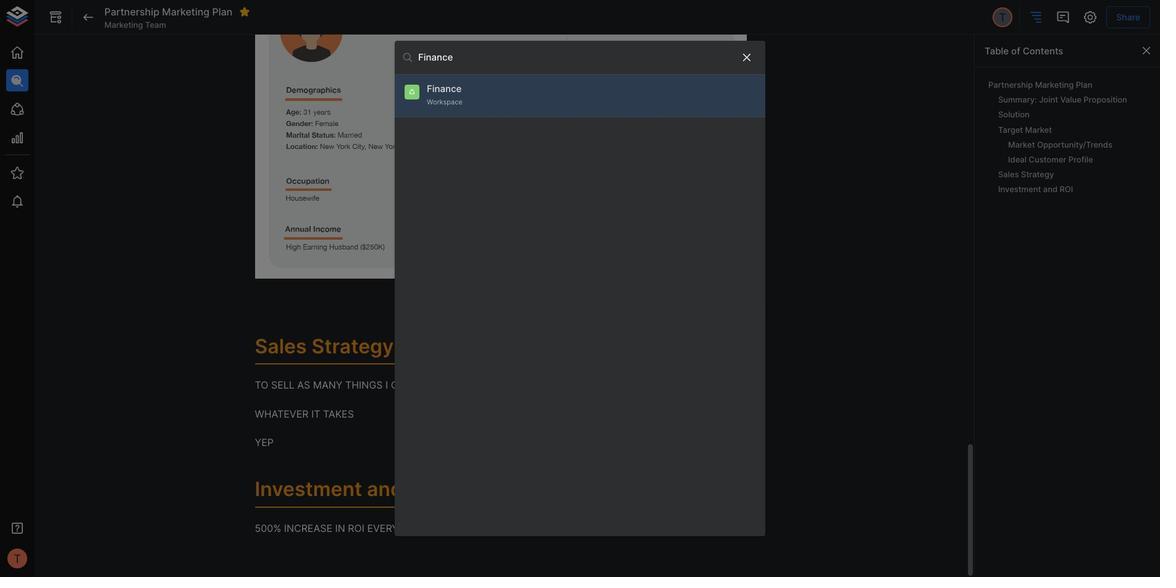 Task type: describe. For each thing, give the bounding box(es) containing it.
plan for partnership marketing plan
[[212, 5, 233, 18]]

remove favorite image
[[239, 6, 251, 17]]

partnership for partnership marketing plan summary: joint value proposition solution target market market opportunity/trends ideal customer profile sales strategy investment and roi
[[989, 80, 1034, 90]]

contents
[[1023, 45, 1064, 57]]

finance
[[427, 83, 462, 95]]

and
[[1044, 184, 1058, 194]]

partnership for partnership marketing plan
[[104, 5, 160, 18]]

investment and roi link
[[995, 182, 1144, 197]]

profile
[[1069, 154, 1094, 164]]

solution
[[999, 110, 1030, 120]]

sales strategy link
[[995, 167, 1144, 182]]

0 vertical spatial market
[[1026, 125, 1053, 134]]

table of contents image
[[1029, 10, 1044, 25]]

partnership marketing plan summary: joint value proposition solution target market market opportunity/trends ideal customer profile sales strategy investment and roi
[[989, 80, 1128, 194]]

value
[[1061, 95, 1082, 105]]

plan for partnership marketing plan summary: joint value proposition solution target market market opportunity/trends ideal customer profile sales strategy investment and roi
[[1077, 80, 1093, 90]]

1 vertical spatial t button
[[4, 545, 31, 572]]

ideal
[[1009, 154, 1027, 164]]

investment
[[999, 184, 1042, 194]]

target market link
[[995, 122, 1144, 137]]

finance workspace
[[427, 83, 463, 106]]

go back image
[[81, 10, 96, 25]]

market opportunity/trends link
[[1005, 137, 1144, 152]]

ideal customer profile link
[[1005, 152, 1144, 167]]

marketing team link
[[104, 19, 166, 30]]

joint
[[1040, 95, 1059, 105]]

summary:
[[999, 95, 1038, 105]]

share
[[1117, 12, 1141, 22]]

t for bottom the t button
[[14, 552, 21, 565]]

1 vertical spatial market
[[1009, 140, 1036, 149]]

of
[[1012, 45, 1021, 57]]

finance dialog
[[395, 41, 766, 537]]

share button
[[1107, 6, 1151, 29]]

workspace
[[427, 98, 463, 106]]

marketing team
[[104, 20, 166, 30]]



Task type: locate. For each thing, give the bounding box(es) containing it.
partnership up the summary:
[[989, 80, 1034, 90]]

t
[[1000, 10, 1007, 24], [14, 552, 21, 565]]

plan left the "remove favorite" icon
[[212, 5, 233, 18]]

1 vertical spatial partnership
[[989, 80, 1034, 90]]

marketing left team
[[104, 20, 143, 30]]

partnership marketing plan link
[[985, 77, 1144, 92]]

marketing for partnership marketing plan summary: joint value proposition solution target market market opportunity/trends ideal customer profile sales strategy investment and roi
[[1036, 80, 1074, 90]]

1 horizontal spatial t
[[1000, 10, 1007, 24]]

marketing
[[162, 5, 210, 18], [104, 20, 143, 30], [1036, 80, 1074, 90]]

roi
[[1060, 184, 1074, 194]]

summary: joint value proposition link
[[995, 92, 1144, 107]]

1 vertical spatial t
[[14, 552, 21, 565]]

partnership up marketing team
[[104, 5, 160, 18]]

1 vertical spatial marketing
[[104, 20, 143, 30]]

Search documents, folders and workspaces... text field
[[418, 48, 731, 67]]

t button
[[992, 6, 1015, 29], [4, 545, 31, 572]]

0 horizontal spatial marketing
[[104, 20, 143, 30]]

partnership inside partnership marketing plan summary: joint value proposition solution target market market opportunity/trends ideal customer profile sales strategy investment and roi
[[989, 80, 1034, 90]]

plan up value
[[1077, 80, 1093, 90]]

comments image
[[1057, 10, 1071, 25]]

opportunity/trends
[[1038, 140, 1113, 149]]

1 horizontal spatial marketing
[[162, 5, 210, 18]]

table of contents
[[985, 45, 1064, 57]]

market right target
[[1026, 125, 1053, 134]]

0 horizontal spatial plan
[[212, 5, 233, 18]]

partnership
[[104, 5, 160, 18], [989, 80, 1034, 90]]

team
[[145, 20, 166, 30]]

0 vertical spatial marketing
[[162, 5, 210, 18]]

0 horizontal spatial t
[[14, 552, 21, 565]]

2 vertical spatial marketing
[[1036, 80, 1074, 90]]

marketing inside partnership marketing plan summary: joint value proposition solution target market market opportunity/trends ideal customer profile sales strategy investment and roi
[[1036, 80, 1074, 90]]

0 horizontal spatial t button
[[4, 545, 31, 572]]

marketing for partnership marketing plan
[[162, 5, 210, 18]]

table
[[985, 45, 1009, 57]]

1 vertical spatial plan
[[1077, 80, 1093, 90]]

market
[[1026, 125, 1053, 134], [1009, 140, 1036, 149]]

show wiki image
[[48, 10, 63, 25]]

plan inside partnership marketing plan summary: joint value proposition solution target market market opportunity/trends ideal customer profile sales strategy investment and roi
[[1077, 80, 1093, 90]]

sales
[[999, 169, 1020, 179]]

t for right the t button
[[1000, 10, 1007, 24]]

target
[[999, 125, 1024, 134]]

customer
[[1029, 154, 1067, 164]]

0 vertical spatial t button
[[992, 6, 1015, 29]]

partnership marketing plan
[[104, 5, 233, 18]]

solution link
[[995, 107, 1144, 122]]

2 horizontal spatial marketing
[[1036, 80, 1074, 90]]

market up ideal
[[1009, 140, 1036, 149]]

settings image
[[1084, 10, 1099, 25]]

proposition
[[1084, 95, 1128, 105]]

0 horizontal spatial partnership
[[104, 5, 160, 18]]

0 vertical spatial plan
[[212, 5, 233, 18]]

marketing up team
[[162, 5, 210, 18]]

strategy
[[1022, 169, 1055, 179]]

1 horizontal spatial partnership
[[989, 80, 1034, 90]]

1 horizontal spatial plan
[[1077, 80, 1093, 90]]

0 vertical spatial partnership
[[104, 5, 160, 18]]

0 vertical spatial t
[[1000, 10, 1007, 24]]

plan
[[212, 5, 233, 18], [1077, 80, 1093, 90]]

marketing up joint
[[1036, 80, 1074, 90]]

1 horizontal spatial t button
[[992, 6, 1015, 29]]



